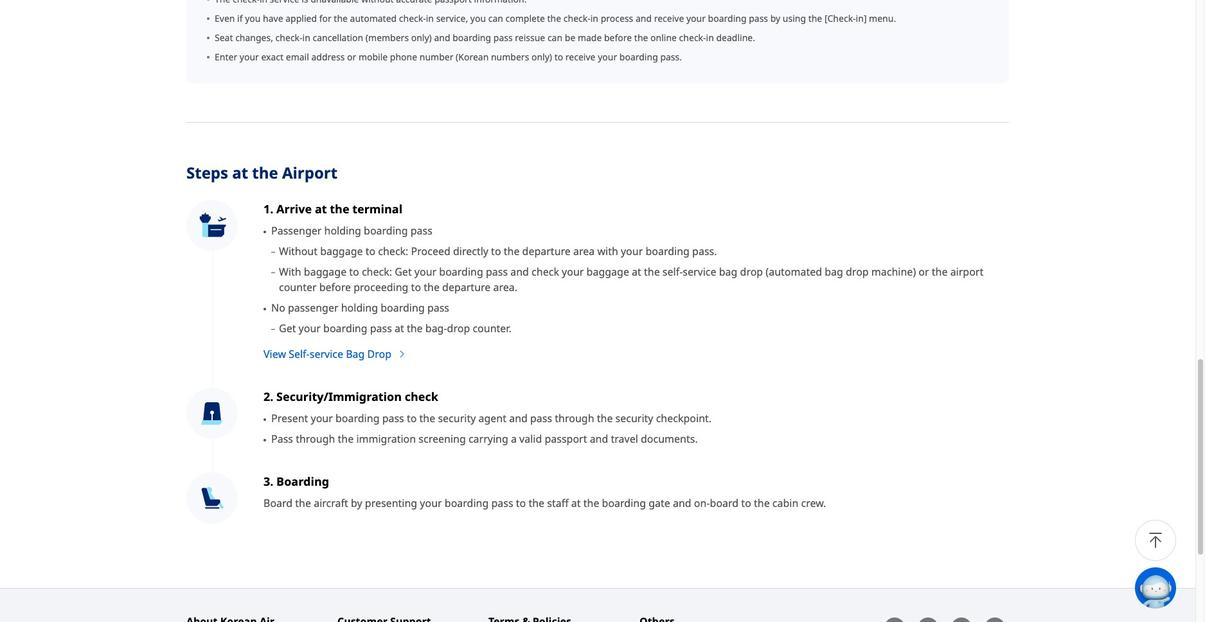 Task type: describe. For each thing, give the bounding box(es) containing it.
(korean
[[456, 51, 489, 63]]

the down proceed
[[424, 281, 440, 295]]

proceeding
[[354, 281, 409, 295]]

2.
[[264, 389, 274, 405]]

have
[[263, 12, 283, 24]]

complete
[[506, 12, 545, 24]]

0 horizontal spatial through
[[296, 432, 335, 446]]

pass up immigration
[[382, 412, 404, 426]]

documents.
[[641, 432, 698, 446]]

and right the process
[[636, 12, 652, 24]]

1 vertical spatial service
[[310, 347, 343, 362]]

3.
[[264, 474, 274, 490]]

bag-
[[426, 322, 447, 336]]

and up a
[[509, 412, 528, 426]]

before inside passenger holding boarding pass without baggage to check: proceed directly to the departure area with your boarding pass. with baggage to check: get your boarding pass and check your baggage at the self-service bag drop (automated bag drop machine) or the airport counter before proceeding to the departure area. no passenger holding boarding pass get your boarding pass at the bag-drop counter.
[[319, 281, 351, 295]]

present
[[271, 412, 308, 426]]

passenger
[[271, 224, 322, 238]]

the left cabin at the right bottom of page
[[754, 497, 770, 511]]

present your boarding pass to the security agent and pass through the security checkpoint. pass through the immigration screening carrying a valid passport and travel documents.
[[271, 412, 712, 446]]

pass up deadline.
[[749, 12, 768, 24]]

online
[[651, 31, 677, 44]]

to inside present your boarding pass to the security agent and pass through the security checkpoint. pass through the immigration screening carrying a valid passport and travel documents.
[[407, 412, 417, 426]]

1 horizontal spatial by
[[771, 12, 781, 24]]

applied
[[286, 12, 317, 24]]

0 horizontal spatial check
[[405, 389, 438, 405]]

automated
[[350, 12, 397, 24]]

at left self-
[[632, 265, 642, 279]]

board
[[264, 497, 293, 511]]

the right staff
[[584, 497, 600, 511]]

1 security from the left
[[438, 412, 476, 426]]

even if you have applied for the automated check-in service, you can complete the check-in process and receive your boarding pass by using the [check-in] menu.
[[215, 12, 896, 24]]

bag
[[346, 347, 365, 362]]

in left deadline.
[[706, 31, 714, 44]]

1 horizontal spatial before
[[604, 31, 632, 44]]

baggage up counter
[[304, 265, 347, 279]]

menu.
[[869, 12, 896, 24]]

and left on-
[[673, 497, 692, 511]]

terminal
[[353, 201, 403, 217]]

pass up numbers
[[494, 31, 513, 44]]

1 horizontal spatial drop
[[740, 265, 763, 279]]

the left immigration
[[338, 432, 354, 446]]

with
[[598, 245, 618, 259]]

baggage down with
[[587, 265, 629, 279]]

gate
[[649, 497, 671, 511]]

0 horizontal spatial get
[[279, 322, 296, 336]]

2. security/immigration check
[[264, 389, 438, 405]]

mobile
[[359, 51, 388, 63]]

chat w
[[1177, 582, 1206, 594]]

and up the number
[[434, 31, 450, 44]]

address
[[312, 51, 345, 63]]

at right steps
[[232, 162, 248, 183]]

security/immigration
[[277, 389, 402, 405]]

service,
[[436, 12, 468, 24]]

numbers
[[491, 51, 529, 63]]

pass
[[271, 432, 293, 446]]

enter
[[215, 51, 237, 63]]

0 vertical spatial check:
[[378, 245, 409, 259]]

in]
[[856, 12, 867, 24]]

1 vertical spatial can
[[548, 31, 563, 44]]

the left online
[[635, 31, 648, 44]]

pass up drop on the left of page
[[370, 322, 392, 336]]

using
[[783, 12, 806, 24]]

directly
[[453, 245, 489, 259]]

agent
[[479, 412, 507, 426]]

passenger holding boarding pass without baggage to check: proceed directly to the departure area with your boarding pass. with baggage to check: get your boarding pass and check your baggage at the self-service bag drop (automated bag drop machine) or the airport counter before proceeding to the departure area. no passenger holding boarding pass get your boarding pass at the bag-drop counter.
[[271, 224, 984, 336]]

presenting
[[365, 497, 417, 511]]

check- up email
[[276, 31, 303, 44]]

counter
[[279, 281, 317, 295]]

2 you from the left
[[471, 12, 486, 24]]

steps
[[186, 162, 228, 183]]

check- right online
[[679, 31, 706, 44]]

seat
[[215, 31, 233, 44]]

0 vertical spatial through
[[555, 412, 595, 426]]

screening
[[419, 432, 466, 446]]

check- up (members at the top left of page
[[399, 12, 426, 24]]

3. boarding
[[264, 474, 329, 490]]

immigration
[[356, 432, 416, 446]]

board
[[710, 497, 739, 511]]

1 horizontal spatial get
[[395, 265, 412, 279]]

view self-service bag drop
[[264, 347, 394, 362]]

view self-service bag drop link
[[264, 347, 407, 362]]

aircraft
[[314, 497, 348, 511]]

and left travel at the right
[[590, 432, 609, 446]]

in left 'service,'
[[426, 12, 434, 24]]

the up screening
[[420, 412, 435, 426]]

changes,
[[235, 31, 273, 44]]

area
[[574, 245, 595, 259]]

self-
[[289, 347, 310, 362]]

0 vertical spatial receive
[[654, 12, 684, 24]]

drop
[[368, 347, 392, 362]]

cabin
[[773, 497, 799, 511]]



Task type: locate. For each thing, give the bounding box(es) containing it.
2 security from the left
[[616, 412, 654, 426]]

0 horizontal spatial receive
[[566, 51, 596, 63]]

deadline.
[[717, 31, 756, 44]]

only)
[[411, 31, 432, 44], [532, 51, 552, 63]]

on-
[[694, 497, 710, 511]]

in
[[426, 12, 434, 24], [591, 12, 599, 24], [303, 31, 310, 44], [706, 31, 714, 44]]

or
[[347, 51, 356, 63], [919, 265, 930, 279]]

chat w link
[[1136, 568, 1206, 609]]

receive down made
[[566, 51, 596, 63]]

1 horizontal spatial departure
[[522, 245, 571, 259]]

get up proceeding
[[395, 265, 412, 279]]

in down 'applied'
[[303, 31, 310, 44]]

a
[[511, 432, 517, 446]]

1. arrive at the terminal
[[264, 201, 403, 217]]

to
[[555, 51, 563, 63], [366, 245, 376, 259], [491, 245, 501, 259], [349, 265, 359, 279], [411, 281, 421, 295], [407, 412, 417, 426], [516, 497, 526, 511], [742, 497, 752, 511]]

drop left counter.
[[447, 322, 470, 336]]

with
[[279, 265, 301, 279]]

departure down directly
[[442, 281, 491, 295]]

pass left staff
[[492, 497, 514, 511]]

0 vertical spatial service
[[683, 265, 717, 279]]

can left be
[[548, 31, 563, 44]]

1 horizontal spatial service
[[683, 265, 717, 279]]

even
[[215, 12, 235, 24]]

0 horizontal spatial can
[[488, 12, 503, 24]]

only) down reissue
[[532, 51, 552, 63]]

and
[[636, 12, 652, 24], [434, 31, 450, 44], [511, 265, 529, 279], [509, 412, 528, 426], [590, 432, 609, 446], [673, 497, 692, 511]]

pass up proceed
[[411, 224, 433, 238]]

exact
[[261, 51, 284, 63]]

chat
[[1177, 582, 1196, 594]]

receive up online
[[654, 12, 684, 24]]

and up area.
[[511, 265, 529, 279]]

baggage right without
[[320, 245, 363, 259]]

0 vertical spatial get
[[395, 265, 412, 279]]

drop left (automated
[[740, 265, 763, 279]]

by
[[771, 12, 781, 24], [351, 497, 362, 511]]

(automated
[[766, 265, 822, 279]]

0 horizontal spatial pass.
[[661, 51, 682, 63]]

cancellation
[[313, 31, 363, 44]]

0 vertical spatial pass.
[[661, 51, 682, 63]]

2 horizontal spatial drop
[[846, 265, 869, 279]]

arrive
[[277, 201, 312, 217]]

holding down proceeding
[[341, 301, 378, 315]]

pass
[[749, 12, 768, 24], [494, 31, 513, 44], [411, 224, 433, 238], [486, 265, 508, 279], [428, 301, 449, 315], [370, 322, 392, 336], [382, 412, 404, 426], [530, 412, 552, 426], [492, 497, 514, 511]]

bag right self-
[[719, 265, 738, 279]]

0 horizontal spatial service
[[310, 347, 343, 362]]

1 vertical spatial receive
[[566, 51, 596, 63]]

at right arrive
[[315, 201, 327, 217]]

holding down 1. arrive at the terminal
[[324, 224, 361, 238]]

the down boarding
[[295, 497, 311, 511]]

drop left "machine)"
[[846, 265, 869, 279]]

1 bag from the left
[[719, 265, 738, 279]]

security up screening
[[438, 412, 476, 426]]

before down the process
[[604, 31, 632, 44]]

before
[[604, 31, 632, 44], [319, 281, 351, 295]]

1 vertical spatial only)
[[532, 51, 552, 63]]

2 bag from the left
[[825, 265, 844, 279]]

in up made
[[591, 12, 599, 24]]

[check-
[[825, 12, 856, 24]]

through down present
[[296, 432, 335, 446]]

proceed
[[411, 245, 451, 259]]

no
[[271, 301, 285, 315]]

0 horizontal spatial before
[[319, 281, 351, 295]]

1 you from the left
[[245, 12, 261, 24]]

board the aircraft by presenting your boarding pass to the staff at the boarding gate and on-board to the cabin crew.
[[264, 497, 827, 511]]

boarding
[[708, 12, 747, 24], [453, 31, 491, 44], [620, 51, 658, 63], [364, 224, 408, 238], [646, 245, 690, 259], [439, 265, 483, 279], [381, 301, 425, 315], [323, 322, 368, 336], [336, 412, 380, 426], [445, 497, 489, 511], [602, 497, 646, 511]]

you right if
[[245, 12, 261, 24]]

0 horizontal spatial departure
[[442, 281, 491, 295]]

1 vertical spatial before
[[319, 281, 351, 295]]

1 horizontal spatial pass.
[[693, 245, 717, 259]]

check: up proceeding
[[362, 265, 392, 279]]

for
[[319, 12, 332, 24]]

1 vertical spatial through
[[296, 432, 335, 446]]

reissue
[[515, 31, 545, 44]]

1 horizontal spatial bag
[[825, 265, 844, 279]]

or right "machine)"
[[919, 265, 930, 279]]

the up travel at the right
[[597, 412, 613, 426]]

1 vertical spatial check:
[[362, 265, 392, 279]]

can up seat changes, check-in cancellation (members only) and boarding pass reissue can be made before the online check-in deadline.
[[488, 12, 503, 24]]

boarding inside present your boarding pass to the security agent and pass through the security checkpoint. pass through the immigration screening carrying a valid passport and travel documents.
[[336, 412, 380, 426]]

baggage
[[320, 245, 363, 259], [304, 265, 347, 279], [587, 265, 629, 279]]

check- up be
[[564, 12, 591, 24]]

0 vertical spatial check
[[532, 265, 559, 279]]

0 horizontal spatial only)
[[411, 31, 432, 44]]

by left the using
[[771, 12, 781, 24]]

0 vertical spatial by
[[771, 12, 781, 24]]

enter your exact email address or mobile phone number (korean numbers only) to receive your boarding pass.
[[215, 51, 682, 63]]

1 horizontal spatial receive
[[654, 12, 684, 24]]

your inside present your boarding pass to the security agent and pass through the security checkpoint. pass through the immigration screening carrying a valid passport and travel documents.
[[311, 412, 333, 426]]

checkpoint.
[[656, 412, 712, 426]]

1 vertical spatial check
[[405, 389, 438, 405]]

at right staff
[[572, 497, 581, 511]]

self-
[[663, 265, 683, 279]]

1 vertical spatial departure
[[442, 281, 491, 295]]

get
[[395, 265, 412, 279], [279, 322, 296, 336]]

0 vertical spatial or
[[347, 51, 356, 63]]

bag
[[719, 265, 738, 279], [825, 265, 844, 279]]

0 horizontal spatial you
[[245, 12, 261, 24]]

area.
[[494, 281, 518, 295]]

pass. inside passenger holding boarding pass without baggage to check: proceed directly to the departure area with your boarding pass. with baggage to check: get your boarding pass and check your baggage at the self-service bag drop (automated bag drop machine) or the airport counter before proceeding to the departure area. no passenger holding boarding pass get your boarding pass at the bag-drop counter.
[[693, 245, 717, 259]]

steps at the airport
[[186, 162, 338, 183]]

0 vertical spatial can
[[488, 12, 503, 24]]

departure
[[522, 245, 571, 259], [442, 281, 491, 295]]

pass up area.
[[486, 265, 508, 279]]

at left bag-
[[395, 322, 404, 336]]

1 horizontal spatial can
[[548, 31, 563, 44]]

1 vertical spatial holding
[[341, 301, 378, 315]]

bag right (automated
[[825, 265, 844, 279]]

if
[[237, 12, 243, 24]]

security
[[438, 412, 476, 426], [616, 412, 654, 426]]

1 horizontal spatial security
[[616, 412, 654, 426]]

seat changes, check-in cancellation (members only) and boarding pass reissue can be made before the online check-in deadline.
[[215, 31, 756, 44]]

0 horizontal spatial or
[[347, 51, 356, 63]]

without
[[279, 245, 318, 259]]

carrying
[[469, 432, 508, 446]]

receive
[[654, 12, 684, 24], [566, 51, 596, 63]]

or left mobile at left
[[347, 51, 356, 63]]

the left self-
[[644, 265, 660, 279]]

or inside passenger holding boarding pass without baggage to check: proceed directly to the departure area with your boarding pass. with baggage to check: get your boarding pass and check your baggage at the self-service bag drop (automated bag drop machine) or the airport counter before proceeding to the departure area. no passenger holding boarding pass get your boarding pass at the bag-drop counter.
[[919, 265, 930, 279]]

check-
[[399, 12, 426, 24], [564, 12, 591, 24], [276, 31, 303, 44], [679, 31, 706, 44]]

pass.
[[661, 51, 682, 63], [693, 245, 717, 259]]

1 vertical spatial pass.
[[693, 245, 717, 259]]

the left staff
[[529, 497, 545, 511]]

service inside passenger holding boarding pass without baggage to check: proceed directly to the departure area with your boarding pass. with baggage to check: get your boarding pass and check your baggage at the self-service bag drop (automated bag drop machine) or the airport counter before proceeding to the departure area. no passenger holding boarding pass get your boarding pass at the bag-drop counter.
[[683, 265, 717, 279]]

passenger
[[288, 301, 339, 315]]

0 horizontal spatial security
[[438, 412, 476, 426]]

airport
[[282, 162, 338, 183]]

the up area.
[[504, 245, 520, 259]]

before up passenger
[[319, 281, 351, 295]]

0 vertical spatial only)
[[411, 31, 432, 44]]

0 horizontal spatial bag
[[719, 265, 738, 279]]

(members
[[366, 31, 409, 44]]

crew.
[[801, 497, 827, 511]]

get down no
[[279, 322, 296, 336]]

by right aircraft
[[351, 497, 362, 511]]

the right for
[[334, 12, 348, 24]]

you up seat changes, check-in cancellation (members only) and boarding pass reissue can be made before the online check-in deadline.
[[471, 12, 486, 24]]

departure left area
[[522, 245, 571, 259]]

check:
[[378, 245, 409, 259], [362, 265, 392, 279]]

valid
[[520, 432, 542, 446]]

1 vertical spatial or
[[919, 265, 930, 279]]

0 horizontal spatial drop
[[447, 322, 470, 336]]

1.
[[264, 201, 274, 217]]

1 horizontal spatial through
[[555, 412, 595, 426]]

the left bag-
[[407, 322, 423, 336]]

1 vertical spatial get
[[279, 322, 296, 336]]

staff
[[547, 497, 569, 511]]

the left terminal
[[330, 201, 350, 217]]

check: left proceed
[[378, 245, 409, 259]]

made
[[578, 31, 602, 44]]

1 horizontal spatial check
[[532, 265, 559, 279]]

w
[[1199, 582, 1206, 594]]

check
[[532, 265, 559, 279], [405, 389, 438, 405]]

the right complete
[[548, 12, 561, 24]]

be
[[565, 31, 576, 44]]

through up passport
[[555, 412, 595, 426]]

airport
[[951, 265, 984, 279]]

machine)
[[872, 265, 916, 279]]

service
[[683, 265, 717, 279], [310, 347, 343, 362]]

you
[[245, 12, 261, 24], [471, 12, 486, 24]]

pass up the valid
[[530, 412, 552, 426]]

and inside passenger holding boarding pass without baggage to check: proceed directly to the departure area with your boarding pass. with baggage to check: get your boarding pass and check your baggage at the self-service bag drop (automated bag drop machine) or the airport counter before proceeding to the departure area. no passenger holding boarding pass get your boarding pass at the bag-drop counter.
[[511, 265, 529, 279]]

the right the using
[[809, 12, 823, 24]]

phone
[[390, 51, 417, 63]]

the up 1.
[[252, 162, 278, 183]]

1 horizontal spatial only)
[[532, 51, 552, 63]]

can
[[488, 12, 503, 24], [548, 31, 563, 44]]

holding
[[324, 224, 361, 238], [341, 301, 378, 315]]

number
[[420, 51, 454, 63]]

1 horizontal spatial or
[[919, 265, 930, 279]]

security up travel at the right
[[616, 412, 654, 426]]

0 vertical spatial before
[[604, 31, 632, 44]]

only) up the number
[[411, 31, 432, 44]]

boarding
[[277, 474, 329, 490]]

counter.
[[473, 322, 512, 336]]

1 vertical spatial by
[[351, 497, 362, 511]]

travel
[[611, 432, 638, 446]]

0 horizontal spatial by
[[351, 497, 362, 511]]

the left the 'airport'
[[932, 265, 948, 279]]

check inside passenger holding boarding pass without baggage to check: proceed directly to the departure area with your boarding pass. with baggage to check: get your boarding pass and check your baggage at the self-service bag drop (automated bag drop machine) or the airport counter before proceeding to the departure area. no passenger holding boarding pass get your boarding pass at the bag-drop counter.
[[532, 265, 559, 279]]

process
[[601, 12, 634, 24]]

0 vertical spatial holding
[[324, 224, 361, 238]]

0 vertical spatial departure
[[522, 245, 571, 259]]

passport
[[545, 432, 587, 446]]

email
[[286, 51, 309, 63]]

pass up bag-
[[428, 301, 449, 315]]

1 horizontal spatial you
[[471, 12, 486, 24]]

view
[[264, 347, 286, 362]]



Task type: vqa. For each thing, say whether or not it's contained in the screenshot.
receive
yes



